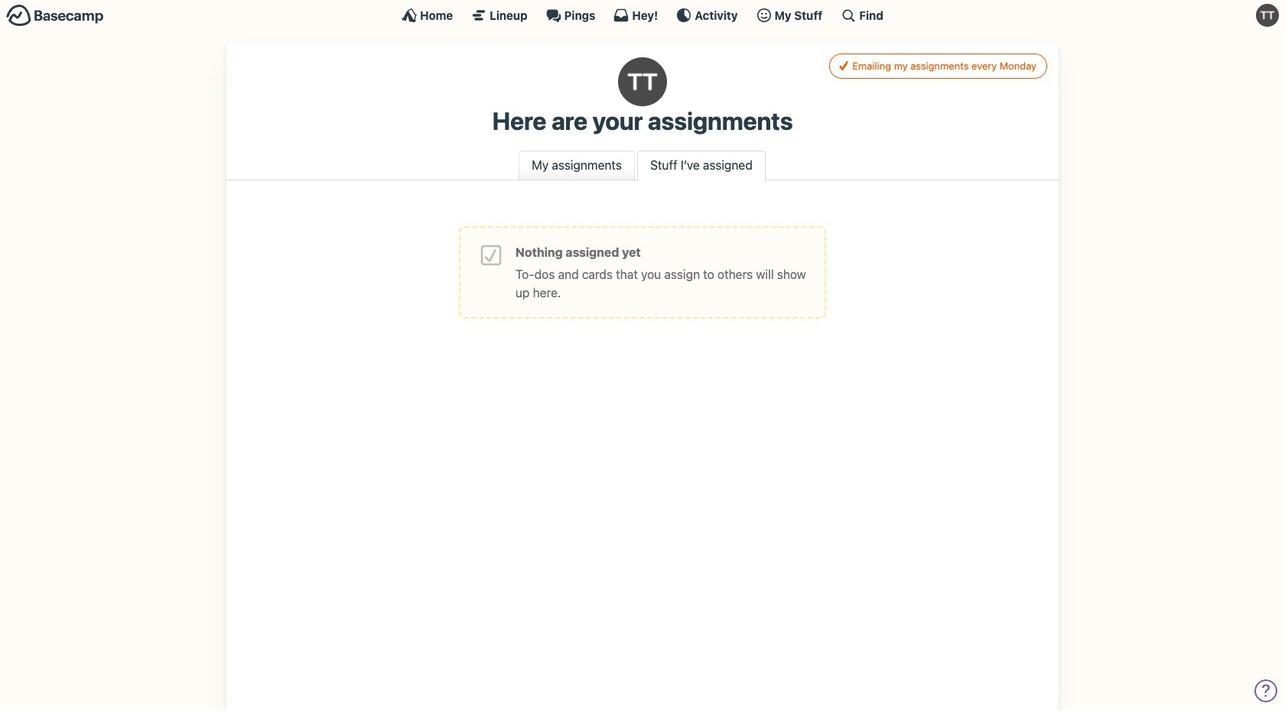 Task type: locate. For each thing, give the bounding box(es) containing it.
terry turtle image
[[1256, 4, 1279, 27]]

switch accounts image
[[6, 4, 104, 28]]



Task type: describe. For each thing, give the bounding box(es) containing it.
keyboard shortcut: ⌘ + / image
[[841, 8, 856, 23]]

terry turtle image
[[618, 57, 667, 106]]

main element
[[0, 0, 1285, 30]]



Task type: vqa. For each thing, say whether or not it's contained in the screenshot.
Natalie Lubich icon
no



